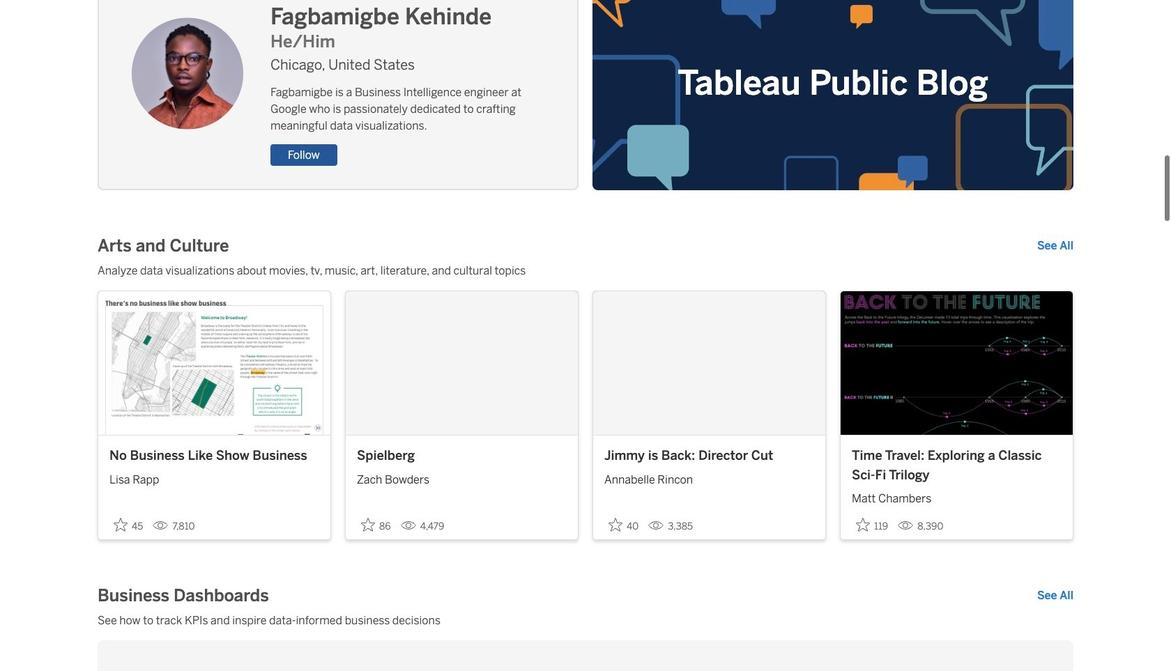 Task type: vqa. For each thing, say whether or not it's contained in the screenshot.
List options menu on the bottom left
no



Task type: describe. For each thing, give the bounding box(es) containing it.
3 add favorite button from the left
[[605, 514, 643, 537]]

workbook thumbnail image for 3rd add favorite button from the right
[[346, 291, 578, 435]]

see all business dashboards element
[[1037, 588, 1074, 605]]

see how to track kpis and inspire data-informed business decisions element
[[98, 613, 1074, 630]]

2 add favorite button from the left
[[357, 514, 395, 537]]

analyze data visualizations about movies, tv, music, art, literature, and cultural topics element
[[98, 263, 1074, 280]]

workbook thumbnail image for fourth add favorite button from right
[[98, 291, 331, 435]]

add favorite image for 3rd add favorite button from the right
[[361, 518, 375, 532]]

see all arts and culture element
[[1037, 238, 1074, 254]]

add favorite image
[[856, 518, 870, 532]]



Task type: locate. For each thing, give the bounding box(es) containing it.
featured author: fagbamigbekehinde image
[[132, 18, 243, 130]]

2 workbook thumbnail image from the left
[[346, 291, 578, 435]]

4 add favorite button from the left
[[852, 514, 893, 537]]

1 add favorite button from the left
[[109, 514, 147, 537]]

workbook thumbnail image
[[98, 291, 331, 435], [346, 291, 578, 435], [593, 291, 826, 435], [841, 291, 1073, 435]]

2 horizontal spatial add favorite image
[[609, 518, 623, 532]]

business dashboards heading
[[98, 585, 269, 608]]

2 add favorite image from the left
[[361, 518, 375, 532]]

1 add favorite image from the left
[[114, 518, 128, 532]]

add favorite image for fourth add favorite button from right
[[114, 518, 128, 532]]

Add Favorite button
[[109, 514, 147, 537], [357, 514, 395, 537], [605, 514, 643, 537], [852, 514, 893, 537]]

1 horizontal spatial add favorite image
[[361, 518, 375, 532]]

4 workbook thumbnail image from the left
[[841, 291, 1073, 435]]

3 workbook thumbnail image from the left
[[593, 291, 826, 435]]

add favorite image for 2nd add favorite button from the right
[[609, 518, 623, 532]]

0 horizontal spatial add favorite image
[[114, 518, 128, 532]]

1 workbook thumbnail image from the left
[[98, 291, 331, 435]]

3 add favorite image from the left
[[609, 518, 623, 532]]

workbook thumbnail image for 2nd add favorite button from the right
[[593, 291, 826, 435]]

add favorite image
[[114, 518, 128, 532], [361, 518, 375, 532], [609, 518, 623, 532]]

workbook thumbnail image for 1st add favorite button from the right
[[841, 291, 1073, 435]]

arts and culture heading
[[98, 235, 229, 257]]



